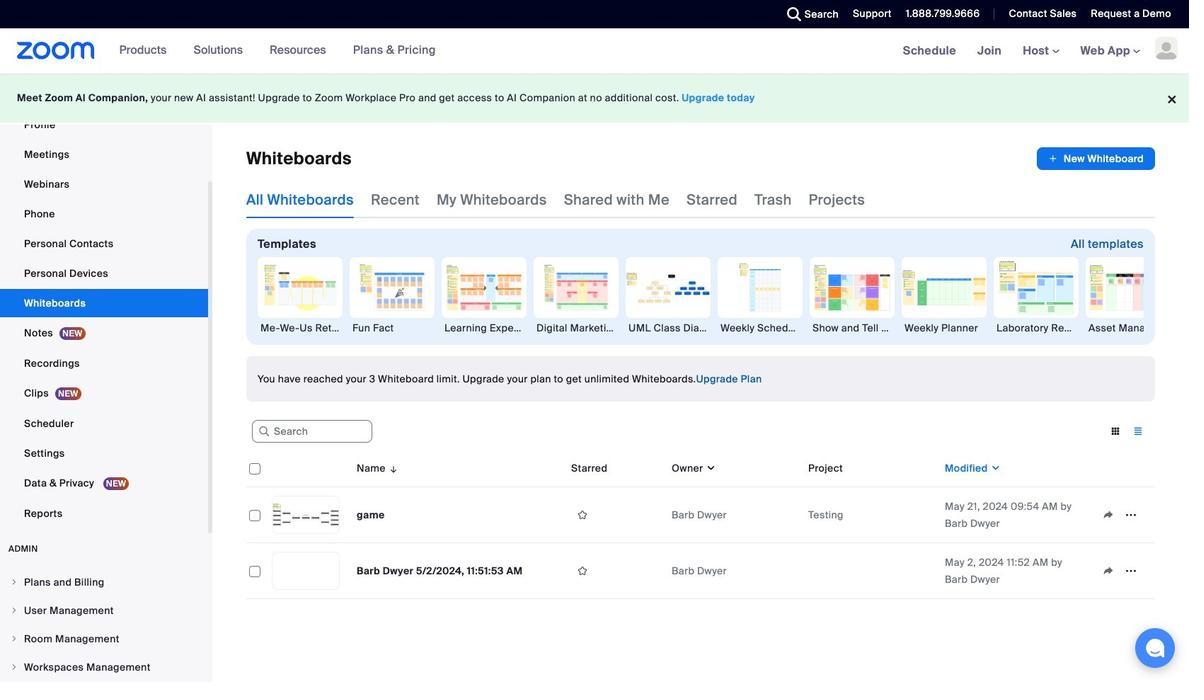 Task type: locate. For each thing, give the bounding box(es) containing it.
footer
[[0, 74, 1190, 123]]

3 right image from the top
[[10, 663, 18, 671]]

1 right image from the top
[[10, 606, 18, 615]]

thumbnail of game image
[[273, 496, 339, 533]]

thumbnail of barb dwyer 5/2/2024, 11:51:53 am image
[[273, 552, 339, 589]]

personal menu menu
[[0, 80, 208, 529]]

laboratory report element
[[994, 321, 1079, 335]]

1 vertical spatial right image
[[10, 635, 18, 643]]

admin menu menu
[[0, 569, 208, 682]]

fun fact element
[[350, 321, 435, 335]]

menu item
[[0, 569, 208, 596], [0, 597, 208, 624], [0, 625, 208, 652], [0, 654, 208, 681]]

2 menu item from the top
[[0, 597, 208, 624]]

grid mode, not selected image
[[1105, 425, 1128, 437]]

2 right image from the top
[[10, 635, 18, 643]]

cell
[[803, 543, 940, 599]]

asset management element
[[1086, 321, 1171, 335]]

banner
[[0, 28, 1190, 74]]

click to star the whiteboard barb dwyer 5/2/2024, 11:51:53 am image
[[572, 564, 594, 577]]

4 menu item from the top
[[0, 654, 208, 681]]

barb dwyer 5/2/2024, 11:51:53 am element
[[357, 564, 523, 577]]

digital marketing canvas element
[[534, 321, 619, 335]]

2 vertical spatial right image
[[10, 663, 18, 671]]

add image
[[1049, 152, 1059, 166]]

product information navigation
[[95, 28, 447, 74]]

1 vertical spatial application
[[246, 450, 1156, 599]]

application
[[1038, 147, 1156, 170], [246, 450, 1156, 599]]

0 vertical spatial right image
[[10, 606, 18, 615]]

arrow down image
[[386, 459, 399, 476]]

right image
[[10, 606, 18, 615], [10, 635, 18, 643], [10, 663, 18, 671]]

right image for 3rd menu item from the top
[[10, 635, 18, 643]]

game element
[[357, 508, 385, 521]]



Task type: vqa. For each thing, say whether or not it's contained in the screenshot.
window new image
no



Task type: describe. For each thing, give the bounding box(es) containing it.
Search text field
[[252, 420, 373, 443]]

list mode, selected image
[[1128, 425, 1150, 437]]

click to star the whiteboard game image
[[572, 508, 594, 521]]

meetings navigation
[[893, 28, 1190, 74]]

uml class diagram element
[[626, 321, 711, 335]]

zoom logo image
[[17, 42, 95, 59]]

learning experience canvas element
[[442, 321, 527, 335]]

1 menu item from the top
[[0, 569, 208, 596]]

open chat image
[[1146, 638, 1166, 658]]

profile picture image
[[1156, 37, 1179, 59]]

weekly schedule element
[[718, 321, 803, 335]]

3 menu item from the top
[[0, 625, 208, 652]]

show and tell with a twist element
[[810, 321, 895, 335]]

right image for 4th menu item
[[10, 663, 18, 671]]

right image for third menu item from the bottom
[[10, 606, 18, 615]]

weekly planner element
[[902, 321, 987, 335]]

me-we-us retrospective element
[[258, 321, 343, 335]]

0 vertical spatial application
[[1038, 147, 1156, 170]]

right image
[[10, 578, 18, 586]]

down image
[[704, 461, 717, 475]]

tabs of all whiteboard page tab list
[[246, 181, 866, 218]]



